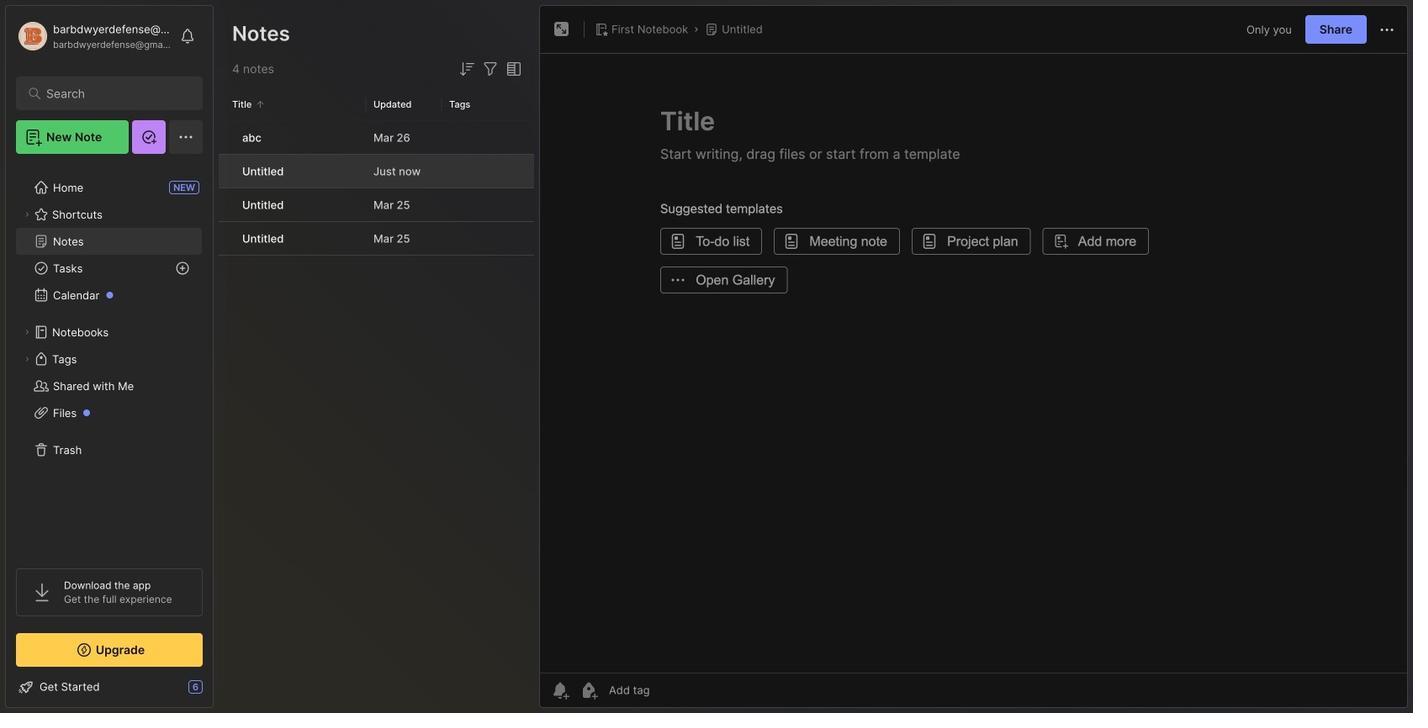 Task type: vqa. For each thing, say whether or not it's contained in the screenshot.
Expand Notebooks IMAGE
yes



Task type: describe. For each thing, give the bounding box(es) containing it.
none search field inside main element
[[46, 83, 181, 104]]

3 cell from the top
[[219, 189, 232, 221]]

Help and Learning task checklist field
[[6, 674, 213, 701]]

4 cell from the top
[[219, 222, 232, 255]]

Sort options field
[[457, 59, 477, 79]]

View options field
[[501, 59, 524, 79]]

more actions image
[[1378, 20, 1398, 40]]

expand tags image
[[22, 354, 32, 364]]

Note Editor text field
[[540, 53, 1408, 673]]

2 cell from the top
[[219, 155, 232, 188]]

add filters image
[[481, 59, 501, 79]]

main element
[[0, 0, 219, 714]]

1 cell from the top
[[219, 121, 232, 154]]

tree inside main element
[[6, 164, 213, 554]]



Task type: locate. For each thing, give the bounding box(es) containing it.
More actions field
[[1378, 19, 1398, 40]]

tree
[[6, 164, 213, 554]]

None search field
[[46, 83, 181, 104]]

expand notebooks image
[[22, 327, 32, 338]]

Account field
[[16, 19, 172, 53]]

cell
[[219, 121, 232, 154], [219, 155, 232, 188], [219, 189, 232, 221], [219, 222, 232, 255]]

Add filters field
[[481, 59, 501, 79]]

Search text field
[[46, 86, 181, 102]]

note window element
[[540, 5, 1409, 713]]

row group
[[219, 121, 534, 257]]

expand note image
[[552, 19, 572, 40]]

Add tag field
[[608, 683, 734, 698]]

add a reminder image
[[550, 681, 571, 701]]

click to collapse image
[[213, 683, 225, 703]]

add tag image
[[579, 681, 599, 701]]



